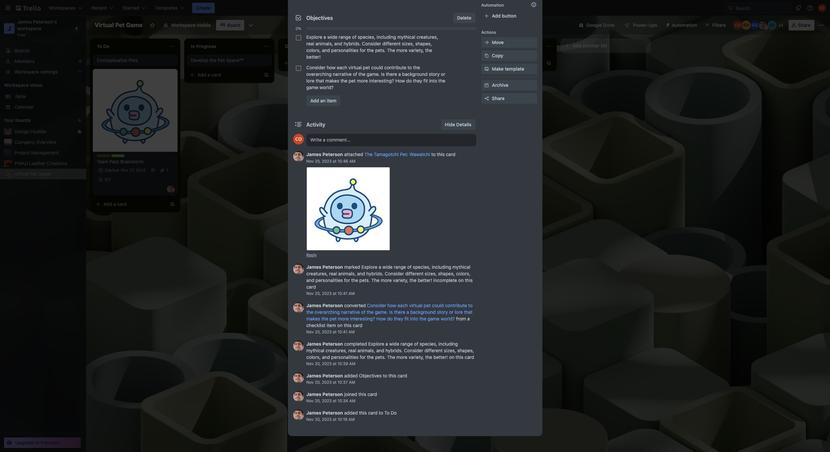 Task type: locate. For each thing, give the bounding box(es) containing it.
sizes, up fyi
[[402, 41, 414, 46]]

is inside the objectives 'group'
[[381, 71, 385, 77]]

0 vertical spatial mythical
[[397, 34, 415, 40]]

am right 10:37
[[349, 380, 355, 385]]

1 vertical spatial virtual pet game
[[15, 171, 51, 177]]

company
[[15, 139, 35, 145]]

explore for james peterson completed
[[368, 341, 384, 347]]

nov left 30,
[[387, 72, 395, 77]]

add a card up make
[[480, 60, 504, 66]]

0 horizontal spatial real
[[306, 41, 314, 46]]

on inside incomplete on this card
[[458, 277, 464, 283]]

added inside james peterson added this card to to do nov 20, 2023 at 10:18 am
[[344, 410, 358, 416]]

1 sm image from the top
[[483, 52, 490, 59]]

button
[[502, 13, 517, 19]]

there inside the objectives 'group'
[[386, 71, 397, 77]]

christina overa (christinaovera) image right open information menu image
[[818, 4, 826, 12]]

this inside james peterson added this card to to do nov 20, 2023 at 10:18 am
[[359, 410, 367, 416]]

james peterson converted
[[306, 303, 367, 308]]

1 20, from the top
[[315, 159, 321, 164]]

world?
[[320, 85, 334, 90], [441, 316, 455, 322]]

copy link
[[481, 50, 537, 61]]

3 peterson from the top
[[323, 303, 343, 308]]

0 horizontal spatial they
[[394, 316, 403, 322]]

0 horizontal spatial game
[[306, 85, 318, 90]]

1 vertical spatial mythical
[[453, 264, 471, 270]]

different
[[383, 41, 401, 46], [405, 271, 424, 276], [425, 348, 443, 353]]

brainstorm
[[120, 159, 144, 164]]

including up on this card
[[439, 341, 458, 347]]

1 vertical spatial including
[[432, 264, 451, 270]]

objectives inside james peterson added objectives to this card nov 20, 2023 at 10:37 am
[[359, 373, 382, 379]]

james peterson (jamespeterson93) image for converted
[[293, 302, 304, 313]]

0 horizontal spatial that
[[316, 78, 324, 84]]

calendar link
[[15, 104, 82, 110]]

sizes,
[[402, 41, 414, 46], [425, 271, 437, 276], [444, 348, 456, 353]]

0 vertical spatial share button
[[789, 20, 815, 30]]

0 horizontal spatial workspace
[[4, 82, 29, 88]]

james inside james peterson added objectives to this card nov 20, 2023 at 10:37 am
[[306, 373, 321, 379]]

1 vertical spatial 1
[[433, 72, 435, 77]]

1 horizontal spatial do
[[406, 78, 412, 84]]

is down goal
[[381, 71, 385, 77]]

1 vertical spatial world?
[[441, 316, 455, 322]]

nov down checklist
[[306, 329, 314, 334]]

explore a wide range of species, including mythical creatures, real animals, and hybrids. consider different sizes, shapes, colors, and personalities for the pets. the more variety, the better! for james peterson marked
[[306, 264, 471, 283]]

2 vertical spatial species,
[[420, 341, 437, 347]]

mythical up incomplete
[[453, 264, 471, 270]]

explore
[[306, 34, 322, 40], [362, 264, 378, 270], [368, 341, 384, 347]]

upgrade
[[15, 440, 34, 445]]

shapes, up incomplete
[[438, 271, 455, 276]]

a inside from a checklist item on this card
[[467, 316, 470, 322]]

am inside james peterson attached the tamagotchi pet: wawatchi to this card nov 20, 2023 at 10:46 am
[[349, 159, 356, 164]]

1 vertical spatial hybrids.
[[366, 271, 384, 276]]

creatures, for james peterson completed
[[326, 348, 347, 353]]

0 horizontal spatial each
[[337, 65, 347, 70]]

0 horizontal spatial into
[[410, 316, 418, 322]]

1 vertical spatial fit
[[405, 316, 409, 322]]

0%
[[296, 26, 301, 30]]

pets. for completed
[[375, 354, 386, 360]]

1 vertical spatial sm image
[[483, 39, 490, 46]]

another
[[583, 43, 600, 48]]

peterson up nov 20, 2023 at 10:37 am link
[[323, 373, 343, 379]]

pets up started:
[[110, 159, 119, 164]]

0 vertical spatial into
[[429, 78, 437, 84]]

10:46
[[338, 159, 348, 164]]

game
[[126, 22, 143, 29], [38, 171, 51, 177]]

background inside the objectives 'group'
[[402, 71, 428, 77]]

1 horizontal spatial christina overa (christinaovera) image
[[818, 4, 826, 12]]

2 peterson from the top
[[323, 264, 343, 270]]

2 vertical spatial mythical
[[306, 348, 324, 353]]

add another list button
[[561, 38, 651, 53]]

7 at from the top
[[333, 417, 337, 422]]

at left 10:18
[[333, 417, 337, 422]]

1 10:41 from the top
[[338, 291, 348, 296]]

timely
[[400, 63, 414, 69]]

narrative inside consider how each virtual pet could contribute to the overarching narrative of the game. is there a background story or lore that makes the pet more interesting? how do they fit into the game world? link
[[341, 309, 360, 315]]

interesting? down converted
[[350, 316, 375, 322]]

added for added objectives to this card
[[344, 373, 358, 379]]

nov
[[387, 72, 395, 77], [306, 159, 314, 164], [121, 168, 128, 173], [306, 291, 314, 296], [306, 329, 314, 334], [306, 361, 314, 366], [306, 380, 314, 385], [306, 398, 314, 403], [306, 417, 314, 422]]

this inside from a checklist item on this card
[[344, 323, 352, 328]]

2 horizontal spatial animals,
[[358, 348, 375, 353]]

creatures, down 'james peterson completed'
[[326, 348, 347, 353]]

shapes, for on
[[457, 348, 474, 353]]

at inside james peterson attached the tamagotchi pet: wawatchi to this card nov 20, 2023 at 10:46 am
[[333, 159, 337, 164]]

20, up nov 20, 2023 at 10:37 am link
[[315, 361, 321, 366]]

1 vertical spatial variety,
[[393, 277, 408, 283]]

virtual inside text field
[[95, 22, 114, 29]]

power-ups button
[[620, 20, 661, 30]]

peterson inside james peterson added objectives to this card nov 20, 2023 at 10:37 am
[[323, 373, 343, 379]]

james up nov 20, 2023 at 10:34 am link
[[306, 391, 321, 397]]

james inside james peterson attached the tamagotchi pet: wawatchi to this card nov 20, 2023 at 10:46 am
[[306, 151, 321, 157]]

0 horizontal spatial pets
[[110, 159, 119, 164]]

mythical
[[397, 34, 415, 40], [453, 264, 471, 270], [306, 348, 324, 353]]

pets. up james peterson added objectives to this card nov 20, 2023 at 10:37 am
[[375, 354, 386, 360]]

mythical inside the objectives 'group'
[[397, 34, 415, 40]]

item inside from a checklist item on this card
[[327, 323, 336, 328]]

nov 20, 2023 at 10:37 am link
[[306, 380, 355, 385]]

search image
[[728, 5, 734, 11]]

interesting? down nov 30, 2023
[[369, 78, 394, 84]]

variety, for james peterson marked
[[393, 277, 408, 283]]

range
[[339, 34, 351, 40], [394, 264, 406, 270], [401, 341, 413, 347]]

variety, inside the objectives 'group'
[[409, 47, 424, 53]]

open information menu image
[[807, 5, 814, 11]]

0 vertical spatial virtual
[[349, 65, 362, 70]]

add an item
[[310, 98, 337, 103]]

team
[[111, 154, 122, 159], [97, 159, 108, 164]]

species,
[[358, 34, 376, 40], [413, 264, 431, 270], [420, 341, 437, 347]]

archive
[[492, 82, 509, 88]]

20, down nov 20, 2023 at 10:34 am link
[[315, 417, 321, 422]]

1 nov 20, 2023 at 10:41 am from the top
[[306, 291, 355, 296]]

virtual pet game
[[95, 22, 143, 29], [15, 171, 51, 177]]

checklist
[[306, 323, 326, 328]]

0 vertical spatial including
[[377, 34, 396, 40]]

sm image inside automation button
[[663, 20, 672, 29]]

2023 inside james peterson attached the tamagotchi pet: wawatchi to this card nov 20, 2023 at 10:46 am
[[322, 159, 332, 164]]

3 explore a wide range of species, including mythical creatures, real animals, and hybrids. consider different sizes, shapes, colors, and personalities for the pets. the more variety, the better! from the top
[[306, 341, 474, 360]]

2023 inside james peterson joined this card nov 20, 2023 at 10:34 am
[[322, 398, 332, 403]]

0 vertical spatial range
[[339, 34, 351, 40]]

1 vertical spatial could
[[432, 303, 444, 308]]

fyi
[[408, 59, 415, 64]]

0 horizontal spatial share
[[492, 95, 505, 101]]

james up nov 20, 2023 at 10:18 am link in the left of the page
[[306, 410, 321, 416]]

at left 10:39
[[333, 361, 337, 366]]

explore right the marked
[[362, 264, 378, 270]]

20,
[[315, 159, 321, 164], [315, 291, 321, 296], [315, 329, 321, 334], [315, 361, 321, 366], [315, 380, 321, 385], [315, 398, 321, 403], [315, 417, 321, 422]]

peterson up nov 20, 2023 at 10:34 am link
[[323, 391, 343, 397]]

1 vertical spatial christina overa (christinaovera) image
[[733, 21, 742, 30]]

share down archive
[[492, 95, 505, 101]]

2 added from the top
[[344, 410, 358, 416]]

color: blue, title: "fyi" element
[[408, 59, 422, 64]]

christina overa (christinaovera) image left gary orlando (garyorlando) icon at the top right of page
[[733, 21, 742, 30]]

1 added from the top
[[344, 373, 358, 379]]

google
[[586, 22, 602, 28]]

20, left 10:46
[[315, 159, 321, 164]]

lore
[[306, 78, 315, 84], [455, 309, 463, 315]]

james inside "james peterson's workspace free"
[[17, 19, 32, 25]]

1 vertical spatial different
[[405, 271, 424, 276]]

explore right completed
[[368, 341, 384, 347]]

contribute
[[384, 65, 406, 70], [445, 303, 467, 308]]

how up from a checklist item on this card
[[388, 303, 396, 308]]

add a card down 2
[[103, 201, 127, 207]]

5 peterson from the top
[[323, 373, 343, 379]]

1 vertical spatial workspace
[[4, 82, 29, 88]]

overarching
[[306, 71, 332, 77], [315, 309, 340, 315]]

conceptualize
[[97, 57, 127, 63]]

including up incomplete
[[432, 264, 451, 270]]

0 vertical spatial automation
[[481, 3, 504, 8]]

color: red, title: "blocker" element
[[394, 59, 408, 64]]

james peterson marked
[[306, 264, 362, 270]]

could down incomplete
[[432, 303, 444, 308]]

1 horizontal spatial how
[[396, 78, 405, 84]]

0 vertical spatial sm image
[[483, 52, 490, 59]]

game up add an item
[[306, 85, 318, 90]]

hide details
[[445, 122, 472, 127]]

peterson down nov 20, 2023 at 10:41 am link
[[323, 303, 343, 308]]

2023 inside james peterson added objectives to this card nov 20, 2023 at 10:37 am
[[322, 380, 332, 385]]

2023 left 10:46
[[322, 159, 332, 164]]

0 horizontal spatial different
[[383, 41, 401, 46]]

card inside james peterson joined this card nov 20, 2023 at 10:34 am
[[368, 391, 377, 397]]

1 vertical spatial share button
[[481, 93, 537, 104]]

color: bold lime, title: "team task" element
[[111, 154, 132, 159]]

christina overa (christinaovera) image
[[818, 4, 826, 12], [733, 21, 742, 30]]

2 horizontal spatial sizes,
[[444, 348, 456, 353]]

colors, for on this card
[[306, 354, 321, 360]]

shapes, for incomplete
[[438, 271, 455, 276]]

0 horizontal spatial automation
[[481, 3, 504, 8]]

sm image inside move link
[[483, 39, 490, 46]]

0 vertical spatial 10:41
[[338, 291, 348, 296]]

workspace views
[[4, 82, 42, 88]]

3 at from the top
[[333, 329, 337, 334]]

6 peterson from the top
[[323, 391, 343, 397]]

added inside james peterson added objectives to this card nov 20, 2023 at 10:37 am
[[344, 373, 358, 379]]

1 vertical spatial explore
[[362, 264, 378, 270]]

1 consider how each virtual pet could contribute to the overarching narrative of the game. is there a background story or lore that makes the pet more interesting? how do they fit into the game world? from the top
[[306, 65, 446, 90]]

10:41 up 'james peterson completed'
[[338, 329, 348, 334]]

started:
[[105, 168, 120, 173]]

0 vertical spatial colors,
[[306, 47, 321, 53]]

lore up add an item
[[306, 78, 315, 84]]

james peterson (jamespeterson93) image for added this card to to do
[[293, 410, 304, 420]]

sm image left make
[[483, 66, 490, 72]]

better!
[[306, 54, 321, 60], [418, 277, 432, 283], [434, 354, 448, 360]]

0 notifications image
[[795, 4, 802, 12]]

how right the 'consider how each virtual pet could contribute to the overarching narrative of the game. is there a background story or lore that makes the pet more interesting? how do they fit into the game world?' checkbox
[[327, 65, 336, 70]]

1 vertical spatial interesting?
[[350, 316, 375, 322]]

personalities for completed
[[331, 354, 359, 360]]

20, down nov 20, 2023 at 10:39 am 'link'
[[315, 380, 321, 385]]

1 vertical spatial 10:41
[[338, 329, 348, 334]]

1 explore a wide range of species, including mythical creatures, real animals, and hybrids. consider different sizes, shapes, colors, and personalities for the pets. the more variety, the better! from the top
[[306, 34, 438, 60]]

shapes, up on this card
[[457, 348, 474, 353]]

pet inside virtual pet game text field
[[115, 22, 125, 29]]

nov 20, 2023 at 10:39 am link
[[306, 361, 355, 366]]

1 horizontal spatial share button
[[789, 20, 815, 30]]

sm image inside archive 'link'
[[483, 82, 490, 89]]

am down joined
[[349, 398, 356, 403]]

1 vertical spatial item
[[327, 323, 336, 328]]

each
[[337, 65, 347, 70], [398, 303, 408, 308]]

creatures, inside the objectives 'group'
[[417, 34, 438, 40]]

10:41
[[338, 291, 348, 296], [338, 329, 348, 334]]

game down pwau leather creations
[[38, 171, 51, 177]]

27,
[[129, 168, 135, 173]]

james peterson joined this card nov 20, 2023 at 10:34 am
[[306, 391, 377, 403]]

1 vertical spatial personalities
[[316, 277, 343, 283]]

nov inside james peterson attached the tamagotchi pet: wawatchi to this card nov 20, 2023 at 10:46 am
[[306, 159, 314, 164]]

mythical up nov 20, 2023 at 10:39 am
[[306, 348, 324, 353]]

there down - on the top left of page
[[386, 71, 397, 77]]

wide inside the objectives 'group'
[[327, 34, 337, 40]]

automation left filters button at top
[[672, 22, 697, 28]]

+
[[779, 23, 782, 28]]

0 horizontal spatial makes
[[306, 316, 320, 322]]

james peterson added objectives to this card nov 20, 2023 at 10:37 am
[[306, 373, 407, 385]]

0 vertical spatial there
[[386, 71, 397, 77]]

sizes, inside the objectives 'group'
[[402, 41, 414, 46]]

2 explore a wide range of species, including mythical creatures, real animals, and hybrids. consider different sizes, shapes, colors, and personalities for the pets. the more variety, the better! from the top
[[306, 264, 471, 283]]

sm image inside copy link
[[483, 52, 490, 59]]

is up from a checklist item on this card
[[389, 309, 393, 315]]

james peterson (jamespeterson93) image
[[759, 21, 768, 30], [293, 302, 304, 313], [293, 341, 304, 351], [293, 391, 304, 402]]

1 horizontal spatial virtual
[[409, 303, 423, 308]]

members link
[[0, 56, 86, 67]]

2 vertical spatial wide
[[389, 341, 399, 347]]

card inside from a checklist item on this card
[[353, 323, 362, 328]]

primary element
[[0, 0, 830, 16]]

range for completed
[[401, 341, 413, 347]]

0 vertical spatial added
[[344, 373, 358, 379]]

0 vertical spatial each
[[337, 65, 347, 70]]

create from template… image
[[546, 60, 552, 66], [264, 72, 269, 78]]

james down reply
[[306, 264, 321, 270]]

pet left space™️
[[218, 57, 225, 63]]

Consider how each virtual pet could contribute to the overarching narrative of the game. Is there a background story or lore that makes the pet more interesting? How do they fit into the game world? checkbox
[[296, 66, 301, 71]]

share button down 0 notifications image
[[789, 20, 815, 30]]

1 right "jeremy miller (jeremymiller198)" icon
[[782, 23, 783, 28]]

color: green, title: "goal" element
[[379, 59, 392, 64]]

0 horizontal spatial lore
[[306, 78, 315, 84]]

sm image down the actions
[[483, 39, 490, 46]]

james peterson's workspace link
[[17, 19, 58, 31]]

nov down nov 20, 2023 at 10:39 am 'link'
[[306, 380, 314, 385]]

on
[[458, 277, 464, 283], [337, 323, 343, 328], [449, 354, 455, 360]]

2023 left 10:39
[[322, 361, 332, 366]]

the inside 'group'
[[387, 47, 395, 53]]

delete link
[[453, 13, 475, 23]]

creatures, up color: blue, title: "fyi" element
[[417, 34, 438, 40]]

20, down checklist
[[315, 329, 321, 334]]

wide for completed
[[389, 341, 399, 347]]

0 horizontal spatial animals,
[[316, 41, 333, 46]]

Write a comment text field
[[306, 134, 476, 146]]

0 vertical spatial pets
[[129, 57, 138, 63]]

0 vertical spatial that
[[316, 78, 324, 84]]

nov 20, 2023 at 10:34 am link
[[306, 398, 356, 403]]

including for james peterson marked
[[432, 264, 451, 270]]

how
[[396, 78, 405, 84], [376, 316, 386, 322]]

item right an
[[327, 98, 337, 103]]

objectives group
[[293, 32, 476, 93]]

1 at from the top
[[333, 159, 337, 164]]

james for james peterson added this card to to do nov 20, 2023 at 10:18 am
[[306, 410, 321, 416]]

game left "star or unstar board" icon
[[126, 22, 143, 29]]

20, up nov 20, 2023 at 10:18 am link in the left of the page
[[315, 398, 321, 403]]

6 at from the top
[[333, 398, 337, 403]]

james down checklist
[[306, 341, 321, 347]]

peterson for james peterson added this card to to do nov 20, 2023 at 10:18 am
[[323, 410, 343, 416]]

james up nov 20, 2023 at 10:37 am link
[[306, 373, 321, 379]]

peterson for james peterson marked
[[323, 264, 343, 270]]

james peterson (jamespeterson93) image for joined this card
[[293, 391, 304, 402]]

at
[[333, 159, 337, 164], [333, 291, 337, 296], [333, 329, 337, 334], [333, 361, 337, 366], [333, 380, 337, 385], [333, 398, 337, 403], [333, 417, 337, 422]]

overarching down james peterson converted
[[315, 309, 340, 315]]

to inside the objectives 'group'
[[408, 65, 412, 70]]

am down attached
[[349, 159, 356, 164]]

2023 down checklist
[[322, 329, 332, 334]]

workspace left visible on the top left
[[171, 22, 196, 28]]

there up from a checklist item on this card
[[394, 309, 405, 315]]

james peterson (jamespeterson93) image for attached
[[293, 151, 304, 162]]

peterson up nov 20, 2023 at 10:39 am 'link'
[[323, 341, 343, 347]]

explore inside the objectives 'group'
[[306, 34, 322, 40]]

consider how each virtual pet could contribute to the overarching narrative of the game. is there a background story or lore that makes the pet more interesting? how do they fit into the game world? down incomplete on this card
[[306, 303, 473, 322]]

hybrids. for completed
[[386, 348, 403, 353]]

1 vertical spatial pets.
[[360, 277, 370, 283]]

2 vertical spatial on
[[449, 354, 455, 360]]

narrative down converted
[[341, 309, 360, 315]]

0 vertical spatial how
[[327, 65, 336, 70]]

incomplete on this card
[[306, 277, 473, 290]]

1 vertical spatial create from template… image
[[170, 202, 175, 207]]

game left from
[[428, 316, 440, 322]]

range for marked
[[394, 264, 406, 270]]

objectives
[[306, 15, 333, 21], [359, 373, 382, 379]]

add button
[[492, 13, 517, 19]]

2 vertical spatial for
[[360, 354, 366, 360]]

7 20, from the top
[[315, 417, 321, 422]]

added up 10:37
[[344, 373, 358, 379]]

1 vertical spatial range
[[394, 264, 406, 270]]

1 vertical spatial how
[[376, 316, 386, 322]]

nov inside james peterson added objectives to this card nov 20, 2023 at 10:37 am
[[306, 380, 314, 385]]

0 vertical spatial narrative
[[333, 71, 352, 77]]

2023 left 10:18
[[322, 417, 332, 422]]

1 vertical spatial real
[[329, 271, 337, 276]]

game inside the objectives 'group'
[[306, 85, 318, 90]]

1 vertical spatial colors,
[[456, 271, 471, 276]]

conceptualize pets
[[97, 57, 138, 63]]

sm image
[[483, 52, 490, 59], [483, 66, 490, 72]]

move link
[[481, 37, 537, 48]]

or down (#4)
[[441, 71, 446, 77]]

share button down archive 'link'
[[481, 93, 537, 104]]

peterson inside james peterson attached the tamagotchi pet: wawatchi to this card nov 20, 2023 at 10:46 am
[[323, 151, 343, 157]]

1 horizontal spatial contribute
[[445, 303, 467, 308]]

2 horizontal spatial mythical
[[453, 264, 471, 270]]

2 sm image from the top
[[483, 66, 490, 72]]

world? up add an item
[[320, 85, 334, 90]]

2 horizontal spatial hybrids.
[[386, 348, 403, 353]]

2 horizontal spatial different
[[425, 348, 443, 353]]

nov 20, 2023 at 10:41 am up 'james peterson completed'
[[306, 329, 355, 334]]

card inside james peterson added this card to to do nov 20, 2023 at 10:18 am
[[368, 410, 378, 416]]

pet
[[363, 65, 370, 70], [349, 78, 356, 84], [424, 303, 431, 308], [330, 316, 337, 322]]

this inside james peterson joined this card nov 20, 2023 at 10:34 am
[[359, 391, 366, 397]]

am up completed
[[349, 329, 355, 334]]

show menu image
[[818, 22, 825, 29]]

james for james peterson converted
[[306, 303, 321, 308]]

game. inside the objectives 'group'
[[367, 71, 380, 77]]

add a card down develop the pet space™️
[[198, 72, 221, 78]]

sm image left archive
[[483, 82, 490, 89]]

6 20, from the top
[[315, 398, 321, 403]]

nov 20, 2023 at 10:41 am
[[306, 291, 355, 296], [306, 329, 355, 334]]

1 vertical spatial explore a wide range of species, including mythical creatures, real animals, and hybrids. consider different sizes, shapes, colors, and personalities for the pets. the more variety, the better!
[[306, 264, 471, 283]]

creatures, for james peterson marked
[[306, 271, 328, 276]]

google drive button
[[575, 20, 619, 30]]

consider how each virtual pet could contribute to the overarching narrative of the game. is there a background story or lore that makes the pet more interesting? how do they fit into the game world? inside the objectives 'group'
[[306, 65, 446, 90]]

1 peterson from the top
[[323, 151, 343, 157]]

virtual
[[95, 22, 114, 29], [15, 171, 28, 177]]

am right 10:18
[[349, 417, 355, 422]]

hybrids.
[[344, 41, 361, 46], [366, 271, 384, 276], [386, 348, 403, 353]]

-
[[396, 63, 399, 69]]

am inside james peterson added objectives to this card nov 20, 2023 at 10:37 am
[[349, 380, 355, 385]]

5 at from the top
[[333, 380, 337, 385]]

pets. down the marked
[[360, 277, 370, 283]]

add another list
[[573, 43, 607, 48]]

0 vertical spatial game
[[126, 22, 143, 29]]

sizes, for marked
[[425, 271, 437, 276]]

this inside james peterson attached the tamagotchi pet: wawatchi to this card nov 20, 2023 at 10:46 am
[[437, 151, 445, 157]]

1 vertical spatial species,
[[413, 264, 431, 270]]

0 horizontal spatial create from template… image
[[264, 72, 269, 78]]

narrative inside the objectives 'group'
[[333, 71, 352, 77]]

project
[[15, 150, 30, 155]]

of inside consider how each virtual pet could contribute to the overarching narrative of the game. is there a background story or lore that makes the pet more interesting? how do they fit into the game world? link
[[361, 309, 366, 315]]

makes up add an item
[[325, 78, 339, 84]]

pet down leather
[[30, 171, 37, 177]]

starred icon image
[[77, 129, 82, 134]]

0 horizontal spatial contribute
[[384, 65, 406, 70]]

pwau leather creations link
[[15, 160, 82, 167]]

the tamagotchi pet: wawatchi link
[[365, 151, 430, 157]]

1 horizontal spatial sizes,
[[425, 271, 437, 276]]

1 down team pets brainstorm link
[[166, 168, 168, 173]]

card inside incomplete on this card
[[306, 284, 316, 290]]

1 vertical spatial animals,
[[338, 271, 356, 276]]

sm image
[[663, 20, 672, 29], [483, 39, 490, 46], [483, 82, 490, 89]]

animals, inside the objectives 'group'
[[316, 41, 333, 46]]

team for team task
[[111, 154, 122, 159]]

2 nov 20, 2023 at 10:41 am from the top
[[306, 329, 355, 334]]

5 20, from the top
[[315, 380, 321, 385]]

1 horizontal spatial automation
[[672, 22, 697, 28]]

nov down nov 20, 2023 at 10:34 am link
[[306, 417, 314, 422]]

at up 'james peterson completed'
[[333, 329, 337, 334]]

1 horizontal spatial animals,
[[338, 271, 356, 276]]

workspace inside button
[[171, 22, 196, 28]]

james up workspace
[[17, 19, 32, 25]]

copy
[[492, 53, 503, 58]]

creatures, down 'james peterson marked' on the bottom left
[[306, 271, 328, 276]]

20, inside james peterson added this card to to do nov 20, 2023 at 10:18 am
[[315, 417, 321, 422]]

company overview
[[15, 139, 56, 145]]

1 horizontal spatial pets
[[129, 57, 138, 63]]

better! for james peterson completed
[[434, 354, 448, 360]]

how inside the objectives 'group'
[[327, 65, 336, 70]]

item inside button
[[327, 98, 337, 103]]

james up checklist
[[306, 303, 321, 308]]

0 vertical spatial is
[[381, 71, 385, 77]]

1 vertical spatial virtual
[[15, 171, 28, 177]]

2023 left 10:34
[[322, 398, 332, 403]]

2 10:41 from the top
[[338, 329, 348, 334]]

james peterson (jamespeterson93) image for added objectives to this card
[[293, 373, 304, 383]]

the
[[367, 47, 374, 53], [425, 47, 432, 53], [210, 57, 217, 63], [413, 65, 420, 70], [359, 71, 366, 77], [341, 78, 347, 84], [439, 78, 446, 84], [351, 277, 358, 283], [410, 277, 417, 283], [306, 309, 313, 315], [367, 309, 374, 315], [322, 316, 328, 322], [420, 316, 426, 322], [367, 354, 374, 360], [425, 354, 432, 360]]

to inside james peterson added objectives to this card nov 20, 2023 at 10:37 am
[[383, 373, 387, 379]]

7 peterson from the top
[[323, 410, 343, 416]]

james peterson (jamespeterson93) image
[[293, 151, 304, 162], [167, 185, 175, 193], [293, 264, 304, 274], [293, 373, 304, 383], [293, 410, 304, 420]]

james peterson (jamespeterson93) image for completed
[[293, 341, 304, 351]]

pet left "star or unstar board" icon
[[115, 22, 125, 29]]

consider how each virtual pet could contribute to the overarching narrative of the game. is there a background story or lore that makes the pet more interesting? how do they fit into the game world? down goal
[[306, 65, 446, 90]]

0 vertical spatial different
[[383, 41, 401, 46]]

1 horizontal spatial 1
[[433, 72, 435, 77]]

james inside james peterson added this card to to do nov 20, 2023 at 10:18 am
[[306, 410, 321, 416]]

story down incomplete
[[437, 309, 448, 315]]

explore right explore a wide range of species, including mythical creatures, real animals, and hybrids. consider different sizes, shapes, colors, and personalities for the pets. the more variety, the better! checkbox
[[306, 34, 322, 40]]

create from template… image
[[358, 60, 363, 66], [170, 202, 175, 207]]

this inside james peterson added objectives to this card nov 20, 2023 at 10:37 am
[[389, 373, 396, 379]]

30,
[[396, 72, 402, 77]]

sizes, up incomplete
[[425, 271, 437, 276]]

fit
[[424, 78, 428, 84], [405, 316, 409, 322]]

nov inside james peterson added this card to to do nov 20, 2023 at 10:18 am
[[306, 417, 314, 422]]

4 peterson from the top
[[323, 341, 343, 347]]

animals, for marked
[[338, 271, 356, 276]]

0 vertical spatial wide
[[327, 34, 337, 40]]

that up from
[[464, 309, 473, 315]]

to
[[408, 65, 412, 70], [431, 151, 436, 157], [468, 303, 473, 308], [383, 373, 387, 379], [379, 410, 383, 416], [35, 440, 39, 445]]

1 vertical spatial is
[[389, 309, 393, 315]]

card inside james peterson added objectives to this card nov 20, 2023 at 10:37 am
[[398, 373, 407, 379]]

3 20, from the top
[[315, 329, 321, 334]]

1 horizontal spatial makes
[[325, 78, 339, 84]]

mythical up fyi
[[397, 34, 415, 40]]

2 vertical spatial shapes,
[[457, 348, 474, 353]]

am inside james peterson joined this card nov 20, 2023 at 10:34 am
[[349, 398, 356, 403]]

1 horizontal spatial virtual
[[95, 22, 114, 29]]

0 horizontal spatial is
[[381, 71, 385, 77]]

and
[[334, 41, 342, 46], [322, 47, 330, 53], [357, 271, 365, 276], [306, 277, 314, 283], [376, 348, 384, 353], [322, 354, 330, 360]]

story
[[429, 71, 440, 77], [437, 309, 448, 315]]

workspace for workspace views
[[4, 82, 29, 88]]

pets right the conceptualize
[[129, 57, 138, 63]]

am inside james peterson added this card to to do nov 20, 2023 at 10:18 am
[[349, 417, 355, 422]]

could inside the objectives 'group'
[[371, 65, 383, 70]]



Task type: vqa. For each thing, say whether or not it's contained in the screenshot.
the Power Ups icon
no



Task type: describe. For each thing, give the bounding box(es) containing it.
ups
[[649, 22, 657, 28]]

interesting? inside the objectives 'group'
[[369, 78, 394, 84]]

20, inside james peterson attached the tamagotchi pet: wawatchi to this card nov 20, 2023 at 10:46 am
[[315, 159, 321, 164]]

google drive
[[586, 22, 615, 28]]

real for james peterson completed
[[348, 348, 356, 353]]

the inside develop the pet space™️ link
[[210, 57, 217, 63]]

colors, for incomplete on this card
[[456, 271, 471, 276]]

james for james peterson joined this card nov 20, 2023 at 10:34 am
[[306, 391, 321, 397]]

animals, for completed
[[358, 348, 375, 353]]

activity
[[306, 122, 325, 128]]

virtual inside the objectives 'group'
[[349, 65, 362, 70]]

nov inside checkbox
[[387, 72, 395, 77]]

j link
[[4, 23, 15, 34]]

completed
[[344, 341, 367, 347]]

peterson's
[[33, 19, 57, 25]]

add inside button
[[492, 13, 501, 19]]

0
[[105, 177, 107, 182]]

calendar
[[15, 104, 34, 110]]

1 horizontal spatial game
[[428, 316, 440, 322]]

to inside james peterson added this card to to do nov 20, 2023 at 10:18 am
[[379, 410, 383, 416]]

1 horizontal spatial how
[[388, 303, 396, 308]]

filters button
[[703, 20, 728, 30]]

workspace
[[17, 26, 41, 31]]

1 vertical spatial share
[[492, 95, 505, 101]]

0 vertical spatial create from template… image
[[358, 60, 363, 66]]

0 horizontal spatial virtual
[[15, 171, 28, 177]]

jeremy miller (jeremymiller198) image
[[768, 21, 777, 30]]

10:18
[[338, 417, 348, 422]]

premium
[[41, 440, 59, 445]]

add an item button
[[306, 95, 341, 106]]

1 horizontal spatial that
[[464, 309, 473, 315]]

makes inside the objectives 'group'
[[325, 78, 339, 84]]

peterson for james peterson completed
[[323, 341, 343, 347]]

wide for marked
[[383, 264, 393, 270]]

pets. inside the objectives 'group'
[[375, 47, 386, 53]]

mythical for on
[[306, 348, 324, 353]]

1 vertical spatial pet
[[218, 57, 225, 63]]

for for completed
[[360, 354, 366, 360]]

archive link
[[481, 80, 537, 90]]

customize views image
[[248, 22, 254, 29]]

different for completed
[[425, 348, 443, 353]]

10:37
[[338, 380, 348, 385]]

pets for conceptualize
[[129, 57, 138, 63]]

christina overa (christinaovera) image
[[293, 134, 304, 145]]

1 horizontal spatial could
[[432, 303, 444, 308]]

huddle
[[31, 129, 46, 134]]

blocker left fyi
[[394, 59, 408, 64]]

pet:
[[400, 151, 408, 157]]

Search field
[[734, 3, 792, 13]]

develop the pet space™️
[[191, 57, 243, 63]]

overarching inside the objectives 'group'
[[306, 71, 332, 77]]

colors, inside the objectives 'group'
[[306, 47, 321, 53]]

into inside the objectives 'group'
[[429, 78, 437, 84]]

species, for james peterson completed
[[420, 341, 437, 347]]

10:34
[[338, 398, 348, 403]]

move
[[492, 39, 504, 45]]

am up converted
[[349, 291, 355, 296]]

2023 inside james peterson added this card to to do nov 20, 2023 at 10:18 am
[[322, 417, 332, 422]]

for inside the objectives 'group'
[[360, 47, 366, 53]]

at inside james peterson added objectives to this card nov 20, 2023 at 10:37 am
[[333, 380, 337, 385]]

different inside the objectives 'group'
[[383, 41, 401, 46]]

1 vertical spatial each
[[398, 303, 408, 308]]

1 horizontal spatial create from template… image
[[546, 60, 552, 66]]

hide
[[445, 122, 455, 127]]

real inside the objectives 'group'
[[306, 41, 314, 46]]

each inside the objectives 'group'
[[337, 65, 347, 70]]

1 vertical spatial story
[[437, 309, 448, 315]]

template
[[505, 66, 524, 72]]

workspace for workspace visible
[[171, 22, 196, 28]]

better! inside the objectives 'group'
[[306, 54, 321, 60]]

at inside james peterson added this card to to do nov 20, 2023 at 10:18 am
[[333, 417, 337, 422]]

do
[[391, 410, 397, 416]]

1 vertical spatial do
[[387, 316, 393, 322]]

mythical for incomplete
[[453, 264, 471, 270]]

james peterson (jamespeterson93) image for marked
[[293, 264, 304, 274]]

this inside incomplete on this card
[[465, 277, 473, 283]]

joined
[[344, 391, 357, 397]]

variety, for james peterson completed
[[409, 354, 424, 360]]

on inside from a checklist item on this card
[[337, 323, 343, 328]]

james for james peterson's workspace free
[[17, 19, 32, 25]]

1 vertical spatial there
[[394, 309, 405, 315]]

james for james peterson attached the tamagotchi pet: wawatchi to this card nov 20, 2023 at 10:46 am
[[306, 151, 321, 157]]

1 horizontal spatial is
[[389, 309, 393, 315]]

reply
[[306, 253, 317, 258]]

power-ups
[[633, 22, 657, 28]]

personalities for marked
[[316, 277, 343, 283]]

0 horizontal spatial fit
[[405, 316, 409, 322]]

explore a wide range of species, including mythical creatures, real animals, and hybrids. consider different sizes, shapes, colors, and personalities for the pets. the more variety, the better! for james peterson completed
[[306, 341, 474, 360]]

2023 right 27,
[[136, 168, 146, 173]]

hybrids. inside the objectives 'group'
[[344, 41, 361, 46]]

sm image for make template
[[483, 66, 490, 72]]

1 vertical spatial lore
[[455, 309, 463, 315]]

pwau
[[15, 160, 28, 166]]

for for marked
[[344, 277, 350, 283]]

automation inside automation button
[[672, 22, 697, 28]]

added for added this card to to do
[[344, 410, 358, 416]]

develop
[[191, 57, 208, 63]]

Explore a wide range of species, including mythical creatures, real animals, and hybrids. Consider different sizes, shapes, colors, and personalities for the pets. The more variety, the better! checkbox
[[296, 35, 301, 40]]

including inside the objectives 'group'
[[377, 34, 396, 40]]

james peterson completed
[[306, 341, 368, 347]]

hybrids. for marked
[[366, 271, 384, 276]]

1 vertical spatial game.
[[375, 309, 388, 315]]

table link
[[15, 93, 82, 100]]

your
[[4, 117, 14, 123]]

game inside text field
[[126, 22, 143, 29]]

1 vertical spatial contribute
[[445, 303, 467, 308]]

james for james peterson marked
[[306, 264, 321, 270]]

from a checklist item on this card
[[306, 316, 470, 328]]

1 vertical spatial background
[[410, 309, 436, 315]]

make template link
[[481, 64, 537, 74]]

develop the pet space™️ link
[[191, 57, 268, 64]]

peterson for james peterson added objectives to this card nov 20, 2023 at 10:37 am
[[323, 373, 343, 379]]

4 at from the top
[[333, 361, 337, 366]]

world? inside the objectives 'group'
[[320, 85, 334, 90]]

0 / 2
[[105, 177, 111, 182]]

on this card
[[448, 354, 474, 360]]

4 20, from the top
[[315, 361, 321, 366]]

tamagotchi
[[374, 151, 399, 157]]

peterson for james peterson attached the tamagotchi pet: wawatchi to this card nov 20, 2023 at 10:46 am
[[323, 151, 343, 157]]

pets for team
[[110, 159, 119, 164]]

board
[[227, 22, 240, 28]]

sm image for archive
[[483, 82, 490, 89]]

team pets brainstorm
[[97, 159, 144, 164]]

creations
[[47, 160, 67, 166]]

sizes, for completed
[[444, 348, 456, 353]]

automation button
[[663, 20, 701, 30]]

upgrade to premium link
[[4, 438, 81, 448]]

2 consider how each virtual pet could contribute to the overarching narrative of the game. is there a background story or lore that makes the pet more interesting? how do they fit into the game world? from the top
[[306, 303, 473, 322]]

from
[[456, 316, 466, 322]]

range inside the objectives 'group'
[[339, 34, 351, 40]]

or inside the objectives 'group'
[[441, 71, 446, 77]]

reply link
[[306, 253, 317, 258]]

1 vertical spatial create from template… image
[[264, 72, 269, 78]]

that inside the objectives 'group'
[[316, 78, 324, 84]]

delete
[[457, 15, 472, 21]]

virtual pet game inside text field
[[95, 22, 143, 29]]

sm image for automation
[[663, 20, 672, 29]]

add board image
[[77, 118, 82, 123]]

1 vertical spatial makes
[[306, 316, 320, 322]]

design
[[15, 129, 29, 134]]

they inside the objectives 'group'
[[413, 78, 422, 84]]

Nov 30, 2023 checkbox
[[379, 71, 415, 79]]

1 vertical spatial or
[[449, 309, 454, 315]]

team pets brainstorm link
[[97, 158, 174, 165]]

shapes, inside the objectives 'group'
[[415, 41, 432, 46]]

j
[[7, 25, 11, 32]]

blocker left - on the top left of page
[[379, 63, 395, 69]]

0 vertical spatial objectives
[[306, 15, 333, 21]]

free
[[17, 32, 26, 37]]

star or unstar board image
[[150, 23, 155, 28]]

1 vertical spatial overarching
[[315, 309, 340, 315]]

at inside james peterson joined this card nov 20, 2023 at 10:34 am
[[333, 398, 337, 403]]

james peterson attached the tamagotchi pet: wawatchi to this card nov 20, 2023 at 10:46 am
[[306, 151, 457, 164]]

20, inside james peterson added objectives to this card nov 20, 2023 at 10:37 am
[[315, 380, 321, 385]]

james peterson's workspace free
[[17, 19, 58, 37]]

explore a wide range of species, including mythical creatures, real animals, and hybrids. consider different sizes, shapes, colors, and personalities for the pets. the more variety, the better! inside the objectives 'group'
[[306, 34, 438, 60]]

to
[[384, 410, 390, 416]]

marked
[[344, 264, 360, 270]]

2 at from the top
[[333, 291, 337, 296]]

peterson for james peterson converted
[[323, 303, 343, 308]]

including for james peterson completed
[[439, 341, 458, 347]]

sm image for copy
[[483, 52, 490, 59]]

nov up james peterson converted
[[306, 291, 314, 296]]

hide details link
[[441, 119, 475, 130]]

the inside james peterson attached the tamagotchi pet: wawatchi to this card nov 20, 2023 at 10:46 am
[[365, 151, 373, 157]]

list
[[601, 43, 607, 48]]

explore for james peterson marked
[[362, 264, 378, 270]]

+ 1
[[779, 23, 783, 28]]

0 horizontal spatial christina overa (christinaovera) image
[[733, 21, 742, 30]]

1 vertical spatial game
[[38, 171, 51, 177]]

create button
[[192, 3, 215, 13]]

to inside james peterson attached the tamagotchi pet: wawatchi to this card nov 20, 2023 at 10:46 am
[[431, 151, 436, 157]]

goal
[[379, 59, 388, 64]]

personalities inside the objectives 'group'
[[331, 47, 359, 53]]

20, inside james peterson joined this card nov 20, 2023 at 10:34 am
[[315, 398, 321, 403]]

add a card down explore a wide range of species, including mythical creatures, real animals, and hybrids. consider different sizes, shapes, colors, and personalities for the pets. the more variety, the better! checkbox
[[292, 60, 315, 66]]

project management
[[15, 150, 59, 155]]

how inside the objectives 'group'
[[396, 78, 405, 84]]

species, inside the objectives 'group'
[[358, 34, 376, 40]]

1 horizontal spatial share
[[798, 22, 811, 28]]

real for james peterson marked
[[329, 271, 337, 276]]

gary orlando (garyorlando) image
[[750, 21, 760, 30]]

ben nelson (bennelson96) image
[[742, 21, 751, 30]]

your boards
[[4, 117, 31, 123]]

incomplete
[[434, 277, 457, 283]]

Board name text field
[[91, 20, 146, 30]]

contribute inside the objectives 'group'
[[384, 65, 406, 70]]

attached
[[344, 151, 363, 157]]

better! for james peterson marked
[[418, 277, 432, 283]]

pet inside virtual pet game link
[[30, 171, 37, 177]]

workspace visible
[[171, 22, 211, 28]]

sm image for move
[[483, 39, 490, 46]]

drive
[[603, 22, 615, 28]]

story inside the objectives 'group'
[[429, 71, 440, 77]]

color: yellow, title: none image
[[97, 154, 110, 157]]

nov left 27,
[[121, 168, 128, 173]]

your boards with 5 items element
[[4, 116, 67, 124]]

2 vertical spatial 1
[[166, 168, 168, 173]]

james for james peterson added objectives to this card nov 20, 2023 at 10:37 am
[[306, 373, 321, 379]]

team for team pets brainstorm
[[97, 159, 108, 164]]

boards link
[[0, 45, 86, 56]]

upgrade to premium
[[15, 440, 59, 445]]

peterson for james peterson joined this card nov 20, 2023 at 10:34 am
[[323, 391, 343, 397]]

2 20, from the top
[[315, 291, 321, 296]]

card inside james peterson attached the tamagotchi pet: wawatchi to this card nov 20, 2023 at 10:46 am
[[446, 151, 456, 157]]

am right 10:39
[[349, 361, 355, 366]]

2023 up james peterson converted
[[322, 291, 332, 296]]

nov inside james peterson joined this card nov 20, 2023 at 10:34 am
[[306, 398, 314, 403]]

different for marked
[[405, 271, 424, 276]]

visible
[[197, 22, 211, 28]]

(#4)
[[439, 63, 448, 69]]

do inside the objectives 'group'
[[406, 78, 412, 84]]

nov 20, 2023 at 10:39 am
[[306, 361, 355, 366]]

james for james peterson completed
[[306, 341, 321, 347]]

nov up nov 20, 2023 at 10:37 am link
[[306, 361, 314, 366]]

design huddle
[[15, 129, 46, 134]]

pets. for marked
[[360, 277, 370, 283]]

project management link
[[15, 149, 82, 156]]

0 horizontal spatial how
[[376, 316, 386, 322]]

task
[[123, 154, 132, 159]]

1 vertical spatial they
[[394, 316, 403, 322]]

lore inside the objectives 'group'
[[306, 78, 315, 84]]

power-
[[633, 22, 649, 28]]

space™️
[[226, 57, 243, 63]]

0 horizontal spatial share button
[[481, 93, 537, 104]]

2 horizontal spatial 1
[[782, 23, 783, 28]]

actions
[[481, 30, 496, 35]]

2023 inside nov 30, 2023 checkbox
[[403, 72, 413, 77]]

board link
[[216, 20, 244, 30]]

2
[[108, 177, 111, 182]]

species, for james peterson marked
[[413, 264, 431, 270]]

boards
[[15, 117, 31, 123]]

fit inside the objectives 'group'
[[424, 78, 428, 84]]



